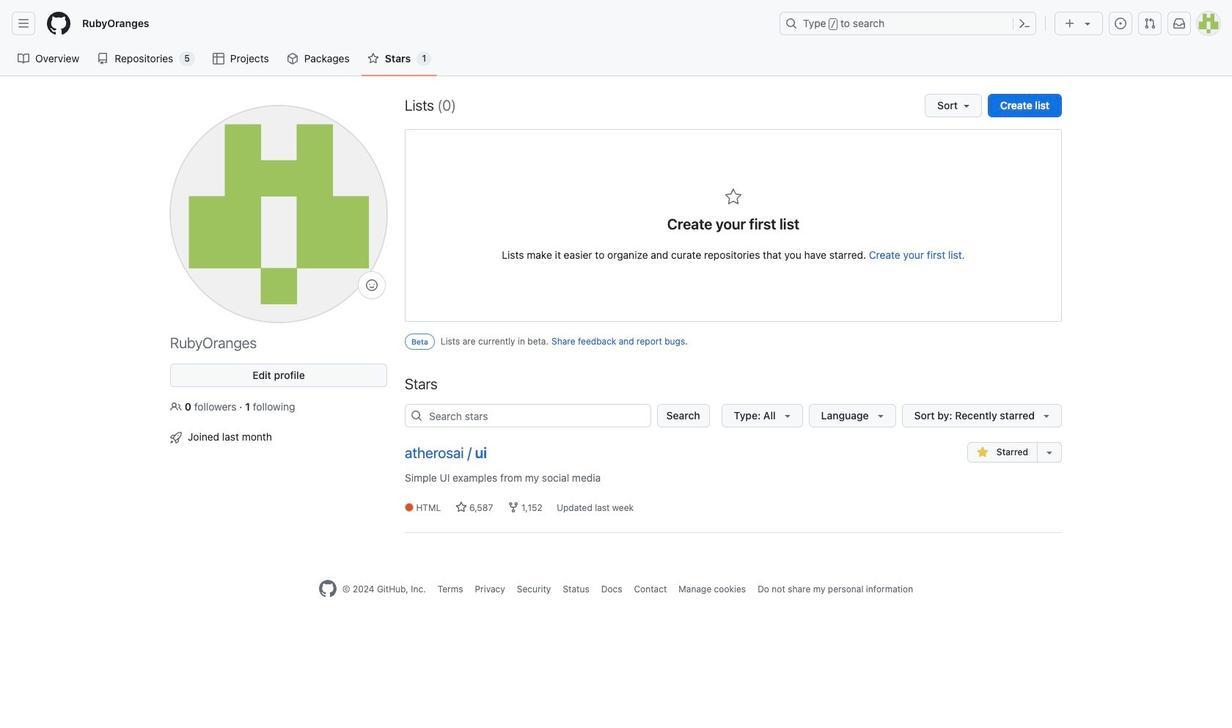 Task type: vqa. For each thing, say whether or not it's contained in the screenshot.
list
no



Task type: locate. For each thing, give the bounding box(es) containing it.
star image
[[725, 188, 742, 206]]

0 horizontal spatial triangle down image
[[782, 410, 793, 422]]

rocket image
[[170, 432, 182, 444]]

homepage image
[[47, 12, 70, 35]]

2 horizontal spatial triangle down image
[[1041, 410, 1052, 422]]

fork image
[[507, 502, 519, 514]]

1 horizontal spatial triangle down image
[[875, 410, 886, 422]]

package image
[[287, 53, 298, 65]]

git pull request image
[[1144, 18, 1156, 29]]

1 vertical spatial star image
[[455, 502, 467, 514]]

0 horizontal spatial star image
[[367, 53, 379, 65]]

people image
[[170, 401, 182, 413]]

1 horizontal spatial star image
[[455, 502, 467, 514]]

star image
[[367, 53, 379, 65], [455, 502, 467, 514]]

smiley image
[[366, 279, 378, 291]]

0 vertical spatial star image
[[367, 53, 379, 65]]

change your avatar image
[[170, 106, 387, 323]]

triangle down image
[[782, 410, 793, 422], [875, 410, 886, 422], [1041, 410, 1052, 422]]

search image
[[411, 410, 422, 422]]

Search stars search field
[[405, 404, 651, 428]]

triangle down image
[[1082, 18, 1094, 29]]



Task type: describe. For each thing, give the bounding box(es) containing it.
2 triangle down image from the left
[[875, 410, 886, 422]]

notifications image
[[1174, 18, 1185, 29]]

book image
[[18, 53, 29, 65]]

issue opened image
[[1115, 18, 1127, 29]]

star fill image
[[977, 447, 988, 459]]

add this repository to a list image
[[1044, 447, 1055, 459]]

feature release label: beta element
[[405, 334, 435, 350]]

homepage image
[[319, 580, 337, 598]]

command palette image
[[1019, 18, 1030, 29]]

plus image
[[1064, 18, 1076, 29]]

table image
[[213, 53, 224, 65]]

repo image
[[97, 53, 109, 65]]

1 triangle down image from the left
[[782, 410, 793, 422]]

3 triangle down image from the left
[[1041, 410, 1052, 422]]



